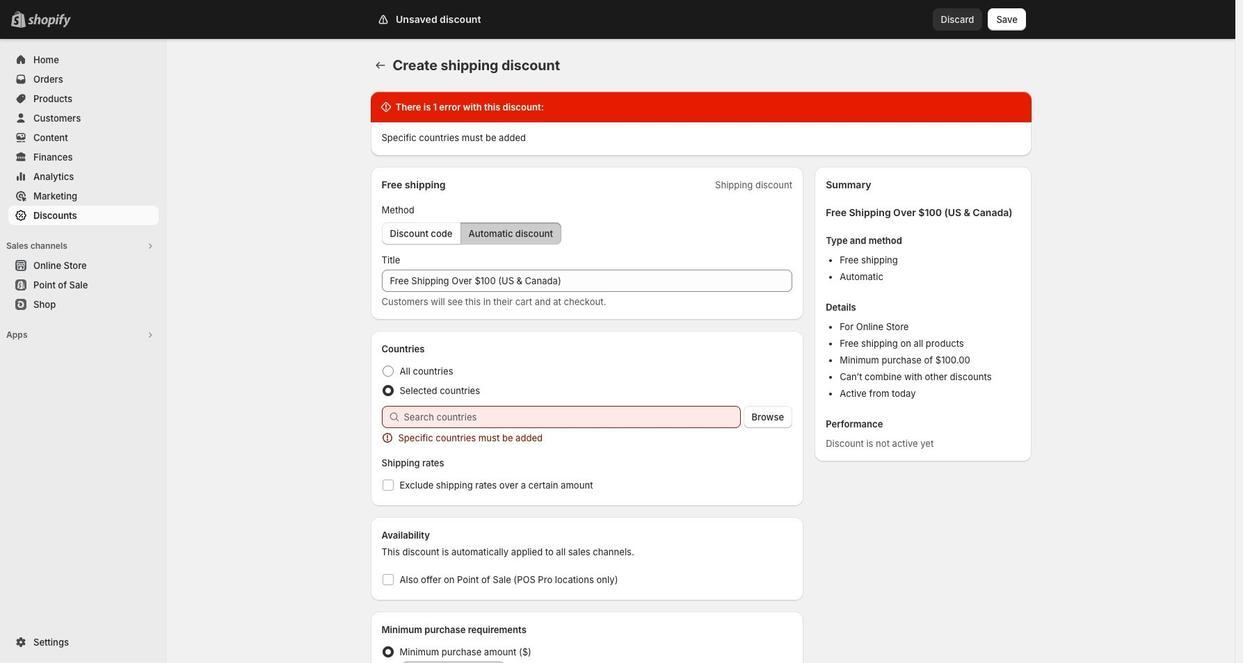 Task type: describe. For each thing, give the bounding box(es) containing it.
shopify image
[[28, 14, 71, 28]]

Search countries text field
[[404, 406, 741, 429]]



Task type: locate. For each thing, give the bounding box(es) containing it.
0.00 text field
[[419, 662, 506, 664]]

None text field
[[382, 270, 793, 292]]



Task type: vqa. For each thing, say whether or not it's contained in the screenshot.
Add apps
no



